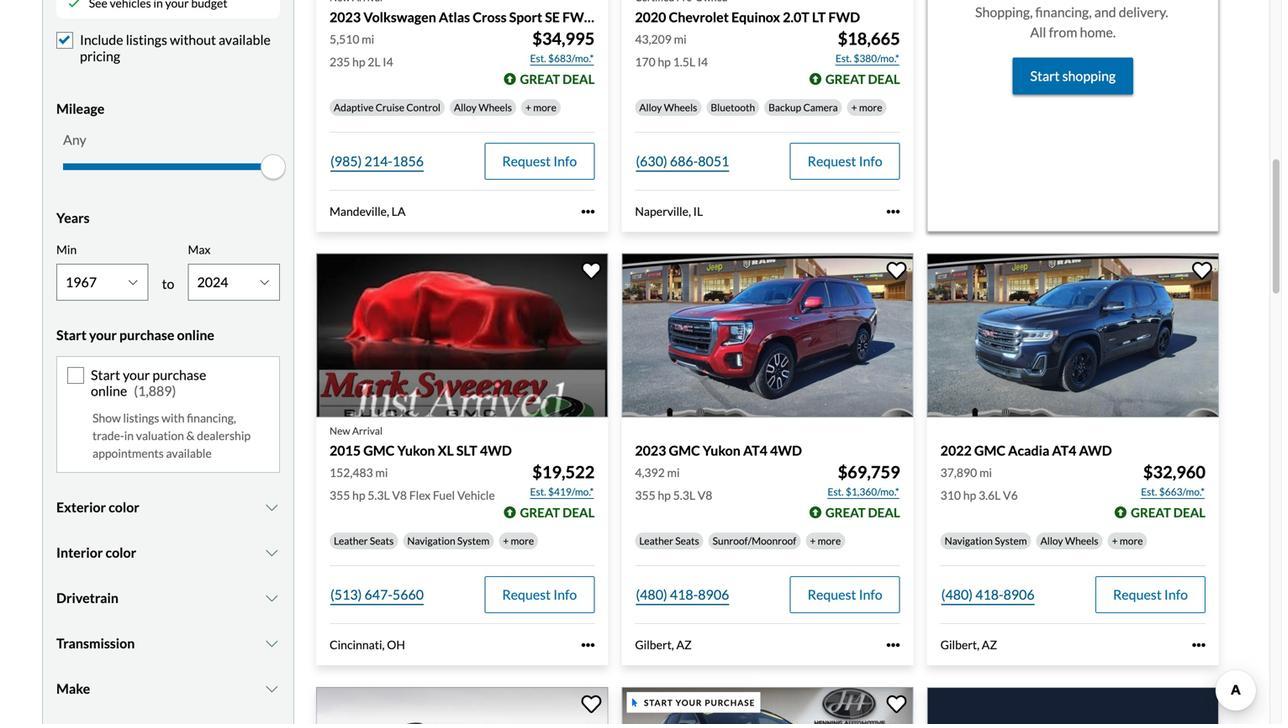 Task type: locate. For each thing, give the bounding box(es) containing it.
2023 volkswagen atlas cross sport se fwd with technology
[[330, 9, 695, 25]]

1 vertical spatial available
[[166, 447, 212, 461]]

gilbert, for $69,759
[[635, 638, 674, 653]]

sunroof/moonroof
[[713, 535, 797, 548]]

est. inside $19,522 est. $419/mo.*
[[530, 486, 546, 498]]

available
[[219, 32, 271, 48], [166, 447, 212, 461]]

2 v8 from the left
[[698, 489, 713, 503]]

5,510
[[330, 32, 359, 46]]

include listings without available pricing
[[80, 32, 271, 64]]

show
[[92, 411, 121, 426]]

1 355 from the left
[[330, 489, 350, 503]]

with left 2020 at the top of the page
[[597, 9, 624, 25]]

red 2023 gmc yukon at4 4wd suv / crossover four-wheel drive automatic image
[[622, 254, 914, 418]]

gmc down arrival
[[363, 443, 395, 459]]

hp right 310
[[963, 489, 976, 503]]

system down v6
[[995, 535, 1027, 548]]

355 for $69,759
[[635, 489, 656, 503]]

+ more down est. $1,360/mo.* button
[[810, 535, 841, 548]]

include
[[80, 32, 123, 48]]

la
[[392, 204, 406, 219]]

equinox
[[732, 9, 780, 25]]

2 horizontal spatial your
[[676, 698, 702, 708]]

+ more
[[526, 101, 557, 114], [851, 101, 883, 114], [503, 535, 534, 548], [810, 535, 841, 548], [1112, 535, 1143, 548]]

se
[[545, 9, 560, 25]]

0 horizontal spatial system
[[457, 535, 490, 548]]

chevron down image inside interior color dropdown button
[[264, 547, 280, 560]]

+ more down est. $663/mo.* button
[[1112, 535, 1143, 548]]

1 horizontal spatial seats
[[675, 535, 699, 548]]

ellipsis h image for gilbert, az
[[887, 639, 900, 652]]

1.5l
[[673, 55, 695, 69]]

system down vehicle at the bottom of the page
[[457, 535, 490, 548]]

1 horizontal spatial (480) 418-8906
[[941, 587, 1035, 603]]

355 inside "4,392 mi 355 hp 5.3l v8"
[[635, 489, 656, 503]]

est. down the $19,522
[[530, 486, 546, 498]]

(480) 418-8906 button for $69,759
[[635, 577, 730, 614]]

start inside dropdown button
[[56, 327, 87, 343]]

2 az from the left
[[982, 638, 997, 653]]

(480)
[[636, 587, 667, 603], [941, 587, 973, 603]]

with
[[597, 9, 624, 25], [162, 411, 185, 426]]

your down start your purchase online dropdown button
[[123, 367, 150, 383]]

1 horizontal spatial 418-
[[976, 587, 1004, 603]]

request info button for $34,995
[[485, 143, 595, 180]]

deal down $1,360/mo.*
[[868, 506, 900, 521]]

online inside dropdown button
[[177, 327, 214, 343]]

1 horizontal spatial az
[[982, 638, 997, 653]]

1 horizontal spatial 5.3l
[[673, 489, 695, 503]]

mi for $34,995
[[362, 32, 374, 46]]

355
[[330, 489, 350, 503], [635, 489, 656, 503]]

1 horizontal spatial financing,
[[1036, 4, 1092, 20]]

1 (480) 418-8906 button from the left
[[635, 577, 730, 614]]

atlas
[[439, 9, 470, 25]]

great deal for $32,960
[[1131, 506, 1206, 521]]

deal
[[563, 72, 595, 87], [868, 72, 900, 87], [563, 506, 595, 521], [868, 506, 900, 521], [1174, 506, 1206, 521]]

355 down 152,483
[[330, 489, 350, 503]]

i4 for $18,665
[[698, 55, 708, 69]]

2023 up '5,510'
[[330, 9, 361, 25]]

2 (480) from the left
[[941, 587, 973, 603]]

mi inside "4,392 mi 355 hp 5.3l v8"
[[667, 466, 680, 480]]

0 vertical spatial purchase
[[119, 327, 174, 343]]

2 (480) 418-8906 from the left
[[941, 587, 1035, 603]]

transmission
[[56, 636, 135, 652]]

gmc for $69,759
[[669, 443, 700, 459]]

0 horizontal spatial gilbert, az
[[635, 638, 692, 653]]

great for $18,665
[[826, 72, 866, 87]]

1 horizontal spatial (480) 418-8906 button
[[941, 577, 1036, 614]]

wheels for adaptive cruise control
[[479, 101, 512, 114]]

5.3l inside "4,392 mi 355 hp 5.3l v8"
[[673, 489, 695, 503]]

deal down $419/mo.*
[[563, 506, 595, 521]]

great down est. $663/mo.* button
[[1131, 506, 1171, 521]]

3 chevron down image from the top
[[264, 638, 280, 651]]

5.3l down 152,483
[[368, 489, 390, 503]]

0 horizontal spatial at4
[[743, 443, 768, 459]]

1 horizontal spatial system
[[995, 535, 1027, 548]]

1 navigation system from the left
[[407, 535, 490, 548]]

leather seats
[[334, 535, 394, 548], [639, 535, 699, 548]]

great deal for $19,522
[[520, 506, 595, 521]]

request info button for $19,522
[[485, 577, 595, 614]]

1 horizontal spatial 2023
[[635, 443, 666, 459]]

0 horizontal spatial ellipsis h image
[[581, 639, 595, 652]]

request
[[502, 153, 551, 169], [808, 153, 856, 169], [502, 587, 551, 603], [808, 587, 856, 603], [1113, 587, 1162, 603]]

gilbert,
[[635, 638, 674, 653], [941, 638, 980, 653]]

hp for $19,522
[[352, 489, 365, 503]]

1 horizontal spatial ellipsis h image
[[887, 639, 900, 652]]

est. inside $34,995 est. $683/mo.*
[[530, 52, 546, 64]]

gmc up "4,392 mi 355 hp 5.3l v8"
[[669, 443, 700, 459]]

great down the est. $380/mo.* button
[[826, 72, 866, 87]]

shopping
[[1063, 68, 1116, 84]]

355 inside the 152,483 mi 355 hp 5.3l v8 flex fuel vehicle
[[330, 489, 350, 503]]

0 horizontal spatial (480)
[[636, 587, 667, 603]]

without
[[170, 32, 216, 48]]

0 horizontal spatial financing,
[[187, 411, 236, 426]]

ellipsis h image
[[581, 639, 595, 652], [887, 639, 900, 652]]

0 horizontal spatial leather
[[334, 535, 368, 548]]

5660
[[393, 587, 424, 603]]

est. $683/mo.* button
[[529, 50, 595, 67]]

est. for $32,960
[[1141, 486, 1157, 498]]

1 leather from the left
[[334, 535, 368, 548]]

2023
[[330, 9, 361, 25], [635, 443, 666, 459]]

1 fwd from the left
[[563, 9, 594, 25]]

1 chevron down image from the top
[[264, 547, 280, 560]]

leather up (513)
[[334, 535, 368, 548]]

1 ellipsis h image from the left
[[581, 639, 595, 652]]

hp inside 5,510 mi 235 hp 2l i4
[[352, 55, 365, 69]]

0 horizontal spatial yukon
[[397, 443, 435, 459]]

2 vertical spatial purchase
[[705, 698, 755, 708]]

1 v8 from the left
[[392, 489, 407, 503]]

seats down "4,392 mi 355 hp 5.3l v8"
[[675, 535, 699, 548]]

gmc right 2022 at the right bottom of the page
[[974, 443, 1006, 459]]

1 8906 from the left
[[698, 587, 729, 603]]

2023 for 2023 volkswagen atlas cross sport se fwd with technology
[[330, 9, 361, 25]]

seats up '647-'
[[370, 535, 394, 548]]

gilbert, az for $69,759
[[635, 638, 692, 653]]

2 vertical spatial your
[[676, 698, 702, 708]]

2 i4 from the left
[[698, 55, 708, 69]]

2 horizontal spatial gmc
[[974, 443, 1006, 459]]

hp inside 37,890 mi 310 hp 3.6l v6
[[963, 489, 976, 503]]

wheels for navigation system
[[1065, 535, 1099, 548]]

leather
[[334, 535, 368, 548], [639, 535, 673, 548]]

est. inside $18,665 est. $380/mo.*
[[836, 52, 852, 64]]

with inside show listings with financing, trade-in valuation & dealership appointments available
[[162, 411, 185, 426]]

2 5.3l from the left
[[673, 489, 695, 503]]

interior
[[56, 545, 103, 561]]

est.
[[530, 52, 546, 64], [836, 52, 852, 64], [530, 486, 546, 498], [828, 486, 844, 498], [1141, 486, 1157, 498]]

navigation system down 3.6l
[[945, 535, 1027, 548]]

request info for $34,995
[[502, 153, 577, 169]]

1 leather seats from the left
[[334, 535, 394, 548]]

2 seats from the left
[[675, 535, 699, 548]]

0 horizontal spatial 4wd
[[480, 443, 512, 459]]

1 horizontal spatial navigation
[[945, 535, 993, 548]]

1 horizontal spatial 4wd
[[770, 443, 802, 459]]

at4 for $32,960
[[1052, 443, 1077, 459]]

hp down 152,483
[[352, 489, 365, 503]]

gilbert, az for $32,960
[[941, 638, 997, 653]]

0 vertical spatial 2023
[[330, 9, 361, 25]]

0 horizontal spatial v8
[[392, 489, 407, 503]]

1 horizontal spatial ellipsis h image
[[887, 205, 900, 218]]

great for $19,522
[[520, 506, 560, 521]]

0 horizontal spatial 418-
[[670, 587, 698, 603]]

est. for $34,995
[[530, 52, 546, 64]]

navigation
[[407, 535, 455, 548], [945, 535, 993, 548]]

your up the show
[[89, 327, 117, 343]]

43,209 mi 170 hp 1.5l i4
[[635, 32, 708, 69]]

chevron down image
[[264, 547, 280, 560], [264, 592, 280, 606], [264, 638, 280, 651], [264, 683, 280, 696]]

0 vertical spatial your
[[89, 327, 117, 343]]

hp left 2l
[[352, 55, 365, 69]]

i4 right 2l
[[383, 55, 393, 69]]

1 horizontal spatial (480)
[[941, 587, 973, 603]]

hp
[[352, 55, 365, 69], [658, 55, 671, 69], [352, 489, 365, 503], [658, 489, 671, 503], [963, 489, 976, 503]]

fwd right se
[[563, 9, 594, 25]]

alloy for adaptive cruise control
[[454, 101, 477, 114]]

chevron down image
[[264, 501, 280, 515]]

170
[[635, 55, 656, 69]]

1 vertical spatial online
[[91, 383, 127, 399]]

0 horizontal spatial i4
[[383, 55, 393, 69]]

available right without
[[219, 32, 271, 48]]

0 horizontal spatial alloy wheels
[[454, 101, 512, 114]]

navigation system down fuel
[[407, 535, 490, 548]]

+
[[526, 101, 531, 114], [851, 101, 857, 114], [503, 535, 509, 548], [810, 535, 816, 548], [1112, 535, 1118, 548]]

1 i4 from the left
[[383, 55, 393, 69]]

$32,960
[[1144, 463, 1206, 483]]

est. down $32,960
[[1141, 486, 1157, 498]]

mi for $19,522
[[375, 466, 388, 480]]

2 gmc from the left
[[669, 443, 700, 459]]

1 seats from the left
[[370, 535, 394, 548]]

mi inside 43,209 mi 170 hp 1.5l i4
[[674, 32, 687, 46]]

2023 up 4,392
[[635, 443, 666, 459]]

2 horizontal spatial alloy
[[1041, 535, 1063, 548]]

i4 right 1.5l
[[698, 55, 708, 69]]

years button
[[56, 197, 280, 239]]

great for $32,960
[[1131, 506, 1171, 521]]

2 system from the left
[[995, 535, 1027, 548]]

2015
[[330, 443, 361, 459]]

seats for sunroof/moonroof
[[675, 535, 699, 548]]

1 horizontal spatial gilbert, az
[[941, 638, 997, 653]]

leather seats down "4,392 mi 355 hp 5.3l v8"
[[639, 535, 699, 548]]

1 horizontal spatial gilbert,
[[941, 638, 980, 653]]

mi for $69,759
[[667, 466, 680, 480]]

1 vertical spatial 2023
[[635, 443, 666, 459]]

request info for $18,665
[[808, 153, 883, 169]]

i4 inside 43,209 mi 170 hp 1.5l i4
[[698, 55, 708, 69]]

1 vertical spatial your
[[123, 367, 150, 383]]

0 horizontal spatial (480) 418-8906 button
[[635, 577, 730, 614]]

info
[[553, 153, 577, 169], [859, 153, 883, 169], [553, 587, 577, 603], [859, 587, 883, 603], [1165, 587, 1188, 603]]

1 4wd from the left
[[480, 443, 512, 459]]

mi up 2l
[[362, 32, 374, 46]]

1 horizontal spatial wheels
[[664, 101, 697, 114]]

chevron down image inside drivetrain dropdown button
[[264, 592, 280, 606]]

mi inside 5,510 mi 235 hp 2l i4
[[362, 32, 374, 46]]

0 horizontal spatial fwd
[[563, 9, 594, 25]]

1 navigation from the left
[[407, 535, 455, 548]]

1 horizontal spatial online
[[177, 327, 214, 343]]

great down the est. $683/mo.* button
[[520, 72, 560, 87]]

1 horizontal spatial 355
[[635, 489, 656, 503]]

0 horizontal spatial wheels
[[479, 101, 512, 114]]

at4
[[743, 443, 768, 459], [1052, 443, 1077, 459]]

start shopping
[[1031, 68, 1116, 84]]

az for $32,960
[[982, 638, 997, 653]]

chevron down image inside make "dropdown button"
[[264, 683, 280, 696]]

color for interior color
[[105, 545, 136, 561]]

deal down $683/mo.* at the left top
[[563, 72, 595, 87]]

info for $19,522
[[553, 587, 577, 603]]

4 chevron down image from the top
[[264, 683, 280, 696]]

2 ellipsis h image from the left
[[887, 639, 900, 652]]

2 leather from the left
[[639, 535, 673, 548]]

with up valuation
[[162, 411, 185, 426]]

i4 inside 5,510 mi 235 hp 2l i4
[[383, 55, 393, 69]]

355 down 4,392
[[635, 489, 656, 503]]

est. down $18,665
[[836, 52, 852, 64]]

(480) 418-8906 for $32,960
[[941, 587, 1035, 603]]

purchase inside dropdown button
[[119, 327, 174, 343]]

leather down "4,392 mi 355 hp 5.3l v8"
[[639, 535, 673, 548]]

est. for $18,665
[[836, 52, 852, 64]]

0 vertical spatial available
[[219, 32, 271, 48]]

yukon up "4,392 mi 355 hp 5.3l v8"
[[703, 443, 741, 459]]

appointments
[[92, 447, 164, 461]]

navigation down 310
[[945, 535, 993, 548]]

leather seats for navigation system
[[334, 535, 394, 548]]

0 vertical spatial listings
[[126, 32, 167, 48]]

ellipsis h image
[[581, 205, 595, 218], [887, 205, 900, 218], [1192, 639, 1206, 652]]

hp right 170
[[658, 55, 671, 69]]

0 vertical spatial start your purchase online
[[56, 327, 214, 343]]

mi inside the 152,483 mi 355 hp 5.3l v8 flex fuel vehicle
[[375, 466, 388, 480]]

est. left $1,360/mo.*
[[828, 486, 844, 498]]

1 418- from the left
[[670, 587, 698, 603]]

152,483 mi 355 hp 5.3l v8 flex fuel vehicle
[[330, 466, 495, 503]]

0 horizontal spatial alloy
[[454, 101, 477, 114]]

2 at4 from the left
[[1052, 443, 1077, 459]]

i4 for $34,995
[[383, 55, 393, 69]]

0 horizontal spatial 5.3l
[[368, 489, 390, 503]]

0 horizontal spatial az
[[676, 638, 692, 653]]

$32,960 est. $663/mo.*
[[1141, 463, 1206, 498]]

financing, inside shopping, financing, and delivery. all from home.
[[1036, 4, 1092, 20]]

0 horizontal spatial available
[[166, 447, 212, 461]]

seats for navigation system
[[370, 535, 394, 548]]

available inside include listings without available pricing
[[219, 32, 271, 48]]

great deal down est. $663/mo.* button
[[1131, 506, 1206, 521]]

v8 down 2023 gmc yukon at4 4wd
[[698, 489, 713, 503]]

great for $34,995
[[520, 72, 560, 87]]

1 vertical spatial color
[[105, 545, 136, 561]]

alloy
[[454, 101, 477, 114], [639, 101, 662, 114], [1041, 535, 1063, 548]]

0 horizontal spatial seats
[[370, 535, 394, 548]]

yukon inside new arrival 2015 gmc yukon xl slt 4wd
[[397, 443, 435, 459]]

5.3l inside the 152,483 mi 355 hp 5.3l v8 flex fuel vehicle
[[368, 489, 390, 503]]

camera
[[803, 101, 838, 114]]

0 vertical spatial with
[[597, 9, 624, 25]]

0 horizontal spatial gilbert,
[[635, 638, 674, 653]]

listings inside show listings with financing, trade-in valuation & dealership appointments available
[[123, 411, 159, 426]]

start your purchase online up (1,889)
[[56, 327, 214, 343]]

2 418- from the left
[[976, 587, 1004, 603]]

mi right 152,483
[[375, 466, 388, 480]]

2 horizontal spatial wheels
[[1065, 535, 1099, 548]]

oh
[[387, 638, 405, 653]]

3 gmc from the left
[[974, 443, 1006, 459]]

color for exterior color
[[109, 500, 139, 516]]

2 gilbert, az from the left
[[941, 638, 997, 653]]

1 horizontal spatial fwd
[[829, 9, 860, 25]]

online
[[177, 327, 214, 343], [91, 383, 127, 399]]

5.3l down 2023 gmc yukon at4 4wd
[[673, 489, 695, 503]]

exterior color
[[56, 500, 139, 516]]

arrival
[[352, 425, 383, 437]]

mi right 4,392
[[667, 466, 680, 480]]

est. down $34,995
[[530, 52, 546, 64]]

navigation down flex
[[407, 535, 455, 548]]

fwd right lt
[[829, 9, 860, 25]]

1 yukon from the left
[[397, 443, 435, 459]]

2 horizontal spatial alloy wheels
[[1041, 535, 1099, 548]]

great down est. $419/mo.* button
[[520, 506, 560, 521]]

your right mouse pointer image
[[676, 698, 702, 708]]

2 chevron down image from the top
[[264, 592, 280, 606]]

mi inside 37,890 mi 310 hp 3.6l v6
[[980, 466, 992, 480]]

volkswagen
[[363, 9, 436, 25]]

listings inside include listings without available pricing
[[126, 32, 167, 48]]

bluetooth
[[711, 101, 755, 114]]

1 vertical spatial listings
[[123, 411, 159, 426]]

1 horizontal spatial i4
[[698, 55, 708, 69]]

great deal down the est. $380/mo.* button
[[826, 72, 900, 87]]

technology
[[627, 9, 695, 25]]

at4 for $69,759
[[743, 443, 768, 459]]

1 (480) from the left
[[636, 587, 667, 603]]

0 horizontal spatial 355
[[330, 489, 350, 503]]

mileage
[[56, 101, 105, 117]]

2 leather seats from the left
[[639, 535, 699, 548]]

to
[[162, 276, 174, 292]]

0 horizontal spatial (480) 418-8906
[[636, 587, 729, 603]]

1 vertical spatial with
[[162, 411, 185, 426]]

hp inside "4,392 mi 355 hp 5.3l v8"
[[658, 489, 671, 503]]

2 355 from the left
[[635, 489, 656, 503]]

color right exterior
[[109, 500, 139, 516]]

info for $18,665
[[859, 153, 883, 169]]

1 at4 from the left
[[743, 443, 768, 459]]

8906 for $69,759
[[698, 587, 729, 603]]

navigation system
[[407, 535, 490, 548], [945, 535, 1027, 548]]

1 horizontal spatial available
[[219, 32, 271, 48]]

deal down $380/mo.* on the top right of the page
[[868, 72, 900, 87]]

financing, up dealership
[[187, 411, 236, 426]]

leather seats up the (513) 647-5660
[[334, 535, 394, 548]]

start
[[1031, 68, 1060, 84], [56, 327, 87, 343], [91, 367, 120, 383], [644, 698, 673, 708]]

mandeville,
[[330, 204, 389, 219]]

deal down $663/mo.*
[[1174, 506, 1206, 521]]

great down est. $1,360/mo.* button
[[826, 506, 866, 521]]

1856
[[393, 153, 424, 169]]

request for $19,522
[[502, 587, 551, 603]]

start your purchase online down start your purchase online dropdown button
[[91, 367, 206, 399]]

2022
[[941, 443, 972, 459]]

hp inside 43,209 mi 170 hp 1.5l i4
[[658, 55, 671, 69]]

1 horizontal spatial at4
[[1052, 443, 1077, 459]]

great deal down est. $1,360/mo.* button
[[826, 506, 900, 521]]

8906 for $32,960
[[1004, 587, 1035, 603]]

gmc for $32,960
[[974, 443, 1006, 459]]

listings up in
[[123, 411, 159, 426]]

0 horizontal spatial 2023
[[330, 9, 361, 25]]

1 horizontal spatial leather seats
[[639, 535, 699, 548]]

listings right include
[[126, 32, 167, 48]]

financing, up "from"
[[1036, 4, 1092, 20]]

yukon left xl
[[397, 443, 435, 459]]

0 horizontal spatial your
[[89, 327, 117, 343]]

mi up 1.5l
[[674, 32, 687, 46]]

0 vertical spatial financing,
[[1036, 4, 1092, 20]]

great deal down est. $419/mo.* button
[[520, 506, 595, 521]]

system
[[457, 535, 490, 548], [995, 535, 1027, 548]]

mi up 3.6l
[[980, 466, 992, 480]]

0 horizontal spatial online
[[91, 383, 127, 399]]

your inside start your purchase link
[[676, 698, 702, 708]]

(630)
[[636, 153, 667, 169]]

v8 inside "4,392 mi 355 hp 5.3l v8"
[[698, 489, 713, 503]]

0 vertical spatial color
[[109, 500, 139, 516]]

1 5.3l from the left
[[368, 489, 390, 503]]

1 horizontal spatial yukon
[[703, 443, 741, 459]]

1 gilbert, from the left
[[635, 638, 674, 653]]

8906
[[698, 587, 729, 603], [1004, 587, 1035, 603]]

0 horizontal spatial ellipsis h image
[[581, 205, 595, 218]]

listings for without
[[126, 32, 167, 48]]

(480) for $32,960
[[941, 587, 973, 603]]

0 vertical spatial online
[[177, 327, 214, 343]]

available down &
[[166, 447, 212, 461]]

2 (480) 418-8906 button from the left
[[941, 577, 1036, 614]]

1 gilbert, az from the left
[[635, 638, 692, 653]]

info for $34,995
[[553, 153, 577, 169]]

310
[[941, 489, 961, 503]]

1 az from the left
[[676, 638, 692, 653]]

listings
[[126, 32, 167, 48], [123, 411, 159, 426]]

$19,522 est. $419/mo.*
[[530, 463, 595, 498]]

color right interior
[[105, 545, 136, 561]]

start your purchase online
[[56, 327, 214, 343], [91, 367, 206, 399]]

1 horizontal spatial gmc
[[669, 443, 700, 459]]

v8 left flex
[[392, 489, 407, 503]]

transmission button
[[56, 623, 280, 665]]

il
[[693, 204, 703, 219]]

leather for sunroof/moonroof
[[639, 535, 673, 548]]

37,890
[[941, 466, 977, 480]]

adaptive
[[334, 101, 374, 114]]

0 horizontal spatial leather seats
[[334, 535, 394, 548]]

chevron down image for make
[[264, 683, 280, 696]]

(480) 418-8906
[[636, 587, 729, 603], [941, 587, 1035, 603]]

1 gmc from the left
[[363, 443, 395, 459]]

shopping, financing, and delivery. all from home.
[[975, 4, 1171, 41]]

152,483
[[330, 466, 373, 480]]

fuel
[[433, 489, 455, 503]]

1 vertical spatial financing,
[[187, 411, 236, 426]]

financing, inside show listings with financing, trade-in valuation & dealership appointments available
[[187, 411, 236, 426]]

cincinnati,
[[330, 638, 385, 653]]

request for $34,995
[[502, 153, 551, 169]]

2 gilbert, from the left
[[941, 638, 980, 653]]

1 horizontal spatial your
[[123, 367, 150, 383]]

est. inside "$69,759 est. $1,360/mo.*"
[[828, 486, 844, 498]]

(480) 418-8906 button for $32,960
[[941, 577, 1036, 614]]

0 horizontal spatial with
[[162, 411, 185, 426]]

1 horizontal spatial leather
[[639, 535, 673, 548]]

chevron down image inside transmission dropdown button
[[264, 638, 280, 651]]

leather for navigation system
[[334, 535, 368, 548]]

(630) 686-8051 button
[[635, 143, 730, 180]]

2 8906 from the left
[[1004, 587, 1035, 603]]

0 horizontal spatial gmc
[[363, 443, 395, 459]]

est. inside $32,960 est. $663/mo.*
[[1141, 486, 1157, 498]]

1 (480) 418-8906 from the left
[[636, 587, 729, 603]]

1 horizontal spatial navigation system
[[945, 535, 1027, 548]]

hp down 4,392
[[658, 489, 671, 503]]

0 horizontal spatial navigation
[[407, 535, 455, 548]]

v8 inside the 152,483 mi 355 hp 5.3l v8 flex fuel vehicle
[[392, 489, 407, 503]]

hp inside the 152,483 mi 355 hp 5.3l v8 flex fuel vehicle
[[352, 489, 365, 503]]

deal for $32,960
[[1174, 506, 1206, 521]]

great deal for $18,665
[[826, 72, 900, 87]]

43,209
[[635, 32, 672, 46]]

great deal down the est. $683/mo.* button
[[520, 72, 595, 87]]

1 horizontal spatial 8906
[[1004, 587, 1035, 603]]

0 horizontal spatial navigation system
[[407, 535, 490, 548]]

0 horizontal spatial 8906
[[698, 587, 729, 603]]

1 horizontal spatial v8
[[698, 489, 713, 503]]

v8 for $19,522
[[392, 489, 407, 503]]

your
[[89, 327, 117, 343], [123, 367, 150, 383], [676, 698, 702, 708]]



Task type: describe. For each thing, give the bounding box(es) containing it.
1 system from the left
[[457, 535, 490, 548]]

more down est. $1,360/mo.* button
[[818, 535, 841, 548]]

from
[[1049, 24, 1078, 41]]

$34,995 est. $683/mo.*
[[530, 29, 595, 64]]

ellipsis h image for cincinnati, oh
[[581, 639, 595, 652]]

1 horizontal spatial with
[[597, 9, 624, 25]]

2022 gmc acadia at4 awd
[[941, 443, 1112, 459]]

235
[[330, 55, 350, 69]]

(480) for $69,759
[[636, 587, 667, 603]]

ellipsis h image for $34,995
[[581, 205, 595, 218]]

delivery.
[[1119, 4, 1168, 20]]

drivetrain button
[[56, 578, 280, 620]]

$69,759
[[838, 463, 900, 483]]

drivetrain
[[56, 590, 119, 607]]

deal for $69,759
[[868, 506, 900, 521]]

sport
[[509, 9, 542, 25]]

flex
[[409, 489, 431, 503]]

cincinnati, oh
[[330, 638, 405, 653]]

est. for $19,522
[[530, 486, 546, 498]]

$34,995
[[532, 29, 595, 49]]

xl
[[438, 443, 454, 459]]

more down est. $419/mo.* button
[[511, 535, 534, 548]]

in
[[124, 429, 134, 443]]

$18,665 est. $380/mo.*
[[836, 29, 900, 64]]

2023 gmc yukon at4 4wd
[[635, 443, 802, 459]]

request for $18,665
[[808, 153, 856, 169]]

gilbert, for $32,960
[[941, 638, 980, 653]]

pricing
[[80, 48, 120, 64]]

more down est. $663/mo.* button
[[1120, 535, 1143, 548]]

lt
[[812, 9, 826, 25]]

naperville, il
[[635, 204, 703, 219]]

white 2015 gmc yukon xl slt 4wd suv / crossover four-wheel drive 6-speed automatic overdrive image
[[316, 254, 608, 418]]

+ more down the est. $683/mo.* button
[[526, 101, 557, 114]]

v8 for $69,759
[[698, 489, 713, 503]]

start shopping button
[[1013, 58, 1134, 95]]

355 for $19,522
[[330, 489, 350, 503]]

2 fwd from the left
[[829, 9, 860, 25]]

4,392 mi 355 hp 5.3l v8
[[635, 466, 713, 503]]

2 horizontal spatial ellipsis h image
[[1192, 639, 1206, 652]]

5,510 mi 235 hp 2l i4
[[330, 32, 393, 69]]

your inside start your purchase online dropdown button
[[89, 327, 117, 343]]

listings for with
[[123, 411, 159, 426]]

shopping,
[[975, 4, 1033, 20]]

leather seats for sunroof/moonroof
[[639, 535, 699, 548]]

1 vertical spatial start your purchase online
[[91, 367, 206, 399]]

418- for $69,759
[[670, 587, 698, 603]]

deal for $19,522
[[563, 506, 595, 521]]

8051
[[698, 153, 729, 169]]

chevron down image for transmission
[[264, 638, 280, 651]]

214-
[[365, 153, 393, 169]]

control
[[406, 101, 441, 114]]

new
[[330, 425, 350, 437]]

blue 2022 gmc acadia at4 awd suv / crossover four-wheel drive automatic image
[[927, 254, 1219, 418]]

mileage button
[[56, 88, 280, 130]]

1 horizontal spatial alloy wheels
[[639, 101, 697, 114]]

(985)
[[330, 153, 362, 169]]

request info button for $18,665
[[790, 143, 900, 180]]

show listings with financing, trade-in valuation & dealership appointments available
[[92, 411, 251, 461]]

new arrival 2015 gmc yukon xl slt 4wd
[[330, 425, 512, 459]]

3.6l
[[979, 489, 1001, 503]]

$1,360/mo.*
[[846, 486, 899, 498]]

naperville,
[[635, 204, 691, 219]]

hp for $32,960
[[963, 489, 976, 503]]

2 navigation from the left
[[945, 535, 993, 548]]

az for $69,759
[[676, 638, 692, 653]]

1 vertical spatial purchase
[[153, 367, 206, 383]]

available inside show listings with financing, trade-in valuation & dealership appointments available
[[166, 447, 212, 461]]

&
[[186, 429, 195, 443]]

years
[[56, 210, 90, 226]]

start your purchase online button
[[56, 314, 280, 356]]

$380/mo.*
[[854, 52, 899, 64]]

4wd inside new arrival 2015 gmc yukon xl slt 4wd
[[480, 443, 512, 459]]

great for $69,759
[[826, 506, 866, 521]]

acadia
[[1008, 443, 1050, 459]]

make button
[[56, 669, 280, 711]]

$419/mo.*
[[548, 486, 594, 498]]

mi for $18,665
[[674, 32, 687, 46]]

trade-
[[92, 429, 124, 443]]

est. $663/mo.* button
[[1140, 484, 1206, 501]]

chevron down image for drivetrain
[[264, 592, 280, 606]]

$18,665
[[838, 29, 900, 49]]

2020 chevrolet equinox 2.0t lt fwd
[[635, 9, 860, 25]]

2l
[[368, 55, 381, 69]]

more down the est. $683/mo.* button
[[533, 101, 557, 114]]

est. for $69,759
[[828, 486, 844, 498]]

2023 for 2023 gmc yukon at4 4wd
[[635, 443, 666, 459]]

wind chill pearl w/black roof 2023 toyota bz4x limited awd suv / crossover all-wheel drive 1-speed automatic image
[[622, 688, 914, 725]]

chevron down image for interior color
[[264, 547, 280, 560]]

418- for $32,960
[[976, 587, 1004, 603]]

5.3l for $19,522
[[368, 489, 390, 503]]

2 4wd from the left
[[770, 443, 802, 459]]

mandeville, la
[[330, 204, 406, 219]]

alloy wheels for adaptive cruise control
[[454, 101, 512, 114]]

great deal for $34,995
[[520, 72, 595, 87]]

slt
[[456, 443, 477, 459]]

2.0t
[[783, 9, 810, 25]]

deal for $18,665
[[868, 72, 900, 87]]

chevrolet
[[669, 9, 729, 25]]

(985) 214-1856 button
[[330, 143, 425, 180]]

gmc inside new arrival 2015 gmc yukon xl slt 4wd
[[363, 443, 395, 459]]

make
[[56, 681, 90, 698]]

+ more right camera
[[851, 101, 883, 114]]

deal for $34,995
[[563, 72, 595, 87]]

2 navigation system from the left
[[945, 535, 1027, 548]]

4,392
[[635, 466, 665, 480]]

ellipsis h image for $18,665
[[887, 205, 900, 218]]

$663/mo.*
[[1159, 486, 1205, 498]]

(985) 214-1856
[[330, 153, 424, 169]]

mouse pointer image
[[632, 699, 637, 707]]

686-
[[670, 153, 698, 169]]

exterior
[[56, 500, 106, 516]]

(513)
[[330, 587, 362, 603]]

hp for $69,759
[[658, 489, 671, 503]]

start inside button
[[1031, 68, 1060, 84]]

check image
[[68, 0, 80, 9]]

hp for $18,665
[[658, 55, 671, 69]]

max
[[188, 243, 211, 257]]

5.3l for $69,759
[[673, 489, 695, 503]]

est. $1,360/mo.* button
[[827, 484, 900, 501]]

all
[[1030, 24, 1046, 41]]

$69,759 est. $1,360/mo.*
[[828, 463, 900, 498]]

backup camera
[[769, 101, 838, 114]]

request info for $19,522
[[502, 587, 577, 603]]

(513) 647-5660
[[330, 587, 424, 603]]

star white metallic tri-coat 2020 ford escape titanium awd suv / crossover all-wheel drive automatic image
[[316, 688, 608, 725]]

more down the est. $380/mo.* button
[[859, 101, 883, 114]]

$683/mo.*
[[548, 52, 594, 64]]

alloy for navigation system
[[1041, 535, 1063, 548]]

start your purchase link
[[622, 688, 917, 725]]

alloy wheels for navigation system
[[1041, 535, 1099, 548]]

mi for $32,960
[[980, 466, 992, 480]]

hp for $34,995
[[352, 55, 365, 69]]

dealership
[[197, 429, 251, 443]]

2020
[[635, 9, 666, 25]]

great deal for $69,759
[[826, 506, 900, 521]]

(480) 418-8906 for $69,759
[[636, 587, 729, 603]]

interior color button
[[56, 532, 280, 574]]

min
[[56, 243, 77, 257]]

(513) 647-5660 button
[[330, 577, 425, 614]]

+ more down est. $419/mo.* button
[[503, 535, 534, 548]]

2 yukon from the left
[[703, 443, 741, 459]]

vehicle
[[457, 489, 495, 503]]

interior color
[[56, 545, 136, 561]]

1 horizontal spatial alloy
[[639, 101, 662, 114]]

start your purchase online inside dropdown button
[[56, 327, 214, 343]]

cruise
[[376, 101, 404, 114]]



Task type: vqa. For each thing, say whether or not it's contained in the screenshot.
Sport
yes



